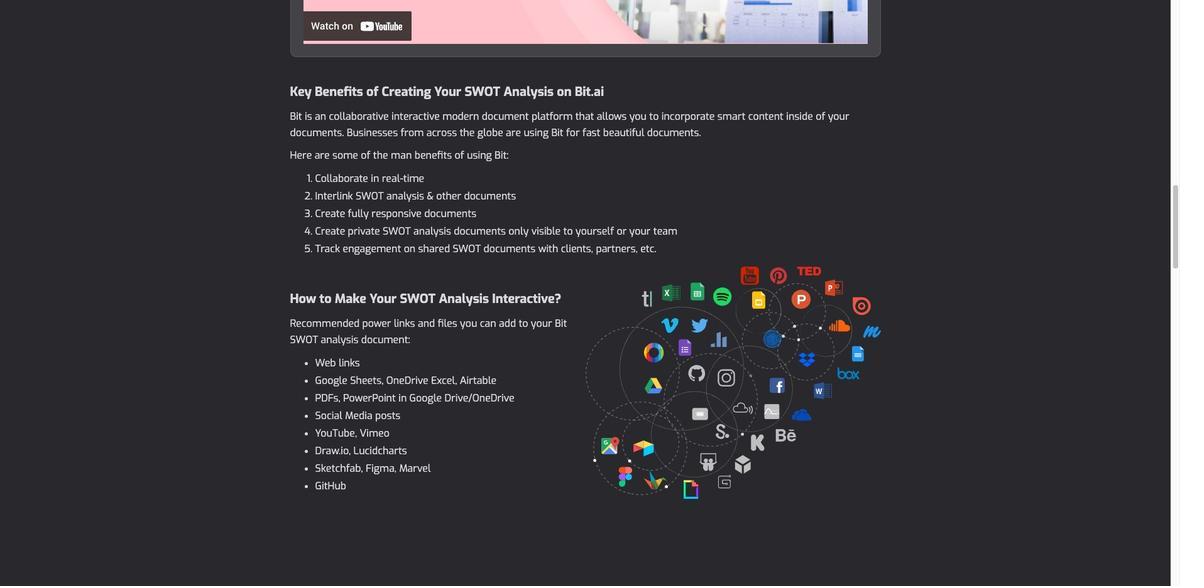 Task type: describe. For each thing, give the bounding box(es) containing it.
visible
[[531, 225, 561, 238]]

to inside recommended power links and files you can add to your bit swot analysis document:
[[519, 317, 528, 330]]

of right some
[[361, 149, 370, 162]]

engagement
[[343, 242, 401, 256]]

list containing web links
[[290, 355, 579, 496]]

only
[[509, 225, 529, 238]]

swot inside recommended power links and files you can add to your bit swot analysis document:
[[290, 334, 318, 347]]

man
[[391, 149, 412, 162]]

powerpoint
[[343, 392, 396, 405]]

key benefits of creating your swot analysis on bit.ai
[[290, 83, 604, 100]]

of up collaborative
[[366, 83, 379, 100]]

0 vertical spatial bit
[[290, 110, 302, 123]]

collaborate
[[315, 172, 368, 185]]

marvel
[[399, 462, 431, 476]]

you inside recommended power links and files you can add to your bit swot analysis document:
[[460, 317, 477, 330]]

pdfs,
[[315, 392, 340, 405]]

0 vertical spatial analysis
[[387, 190, 424, 203]]

swot up and
[[400, 291, 436, 308]]

smart
[[718, 110, 746, 123]]

real-
[[382, 172, 403, 185]]

swot down responsive
[[383, 225, 411, 238]]

how
[[290, 291, 316, 308]]

1 create from the top
[[315, 207, 345, 220]]

web
[[315, 357, 336, 370]]

bit.ai
[[575, 83, 604, 100]]

collaborative
[[329, 110, 389, 123]]

that
[[575, 110, 594, 123]]

benefits
[[315, 83, 363, 100]]

and
[[418, 317, 435, 330]]

2 create from the top
[[315, 225, 345, 238]]

0 horizontal spatial your
[[370, 291, 397, 308]]

interlink
[[315, 190, 353, 203]]

swot right shared
[[453, 242, 481, 256]]

of right benefits
[[455, 149, 464, 162]]

web links google sheets, onedrive excel, airtable pdfs, powerpoint in google drive/onedrive social media posts youtube, vimeo draw.io, lucidcharts sketchfab, figma, marvel github
[[315, 357, 515, 493]]

1 vertical spatial analysis
[[414, 225, 451, 238]]

from
[[401, 126, 424, 139]]

airtable
[[460, 374, 497, 388]]

globe
[[477, 126, 503, 139]]

to inside the collaborate in real-time interlink swot analysis & other documents create fully responsive documents create private swot analysis documents only visible to yourself or your team track engagement on shared swot documents with clients, partners, etc.
[[563, 225, 573, 238]]

private
[[348, 225, 380, 238]]

with
[[538, 242, 558, 256]]

power
[[362, 317, 391, 330]]

here are some of the man benefits of using bit:
[[290, 149, 509, 162]]

social
[[315, 410, 342, 423]]

links inside recommended power links and files you can add to your bit swot analysis document:
[[394, 317, 415, 330]]

drive/onedrive
[[445, 392, 515, 405]]

1 vertical spatial are
[[315, 149, 330, 162]]

bit is an collaborative interactive modern document platform that allows you to incorporate smart content inside of your documents. businesses from across the globe are using bit for fast beautiful documents.
[[290, 110, 849, 139]]

media
[[345, 410, 372, 423]]

team
[[653, 225, 678, 238]]

add
[[499, 317, 516, 330]]

files
[[438, 317, 457, 330]]

creating
[[382, 83, 431, 100]]

0 horizontal spatial analysis
[[439, 291, 489, 308]]

sketchfab,
[[315, 462, 363, 476]]

how to make your swot analysis interactive?
[[290, 291, 561, 308]]

beautiful
[[603, 126, 644, 139]]

draw.io,
[[315, 445, 351, 458]]

interactive
[[391, 110, 440, 123]]

youtube,
[[315, 427, 357, 440]]

inside
[[786, 110, 813, 123]]

recommended
[[290, 317, 360, 330]]

on inside the collaborate in real-time interlink swot analysis & other documents create fully responsive documents create private swot analysis documents only visible to yourself or your team track engagement on shared swot documents with clients, partners, etc.
[[404, 242, 416, 256]]

you inside bit is an collaborative interactive modern document platform that allows you to incorporate smart content inside of your documents. businesses from across the globe are using bit for fast beautiful documents.
[[630, 110, 647, 123]]

bit:
[[495, 149, 509, 162]]

your inside bit is an collaborative interactive modern document platform that allows you to incorporate smart content inside of your documents. businesses from across the globe are using bit for fast beautiful documents.
[[828, 110, 849, 123]]



Task type: locate. For each thing, give the bounding box(es) containing it.
documents
[[464, 190, 516, 203], [424, 207, 476, 220], [454, 225, 506, 238], [484, 242, 536, 256]]

1 vertical spatial list
[[290, 355, 579, 496]]

1 horizontal spatial google
[[410, 392, 442, 405]]

of
[[366, 83, 379, 100], [816, 110, 825, 123], [361, 149, 370, 162], [455, 149, 464, 162]]

partners,
[[596, 242, 638, 256]]

excel,
[[431, 374, 457, 388]]

0 vertical spatial google
[[315, 374, 348, 388]]

rich media embed image
[[585, 267, 881, 500]]

using inside bit is an collaborative interactive modern document platform that allows you to incorporate smart content inside of your documents. businesses from across the globe are using bit for fast beautiful documents.
[[524, 126, 549, 139]]

links right web
[[339, 357, 360, 370]]

bit left is
[[290, 110, 302, 123]]

0 vertical spatial in
[[371, 172, 379, 185]]

your right inside at right top
[[828, 110, 849, 123]]

are
[[506, 126, 521, 139], [315, 149, 330, 162]]

2 vertical spatial your
[[531, 317, 552, 330]]

the inside bit is an collaborative interactive modern document platform that allows you to incorporate smart content inside of your documents. businesses from across the globe are using bit for fast beautiful documents.
[[460, 126, 475, 139]]

0 vertical spatial analysis
[[504, 83, 554, 100]]

bit
[[290, 110, 302, 123], [551, 126, 564, 139], [555, 317, 567, 330]]

list containing collaborate in real-time
[[290, 170, 881, 258]]

1 vertical spatial google
[[410, 392, 442, 405]]

key
[[290, 83, 312, 100]]

some
[[332, 149, 358, 162]]

collaborate in real-time interlink swot analysis & other documents create fully responsive documents create private swot analysis documents only visible to yourself or your team track engagement on shared swot documents with clients, partners, etc.
[[315, 172, 678, 256]]

document:
[[361, 334, 410, 347]]

the down the modern
[[460, 126, 475, 139]]

to right how
[[319, 291, 332, 308]]

1 horizontal spatial analysis
[[504, 83, 554, 100]]

2 vertical spatial analysis
[[321, 334, 359, 347]]

platform
[[532, 110, 573, 123]]

1 vertical spatial on
[[404, 242, 416, 256]]

1 vertical spatial bit
[[551, 126, 564, 139]]

create up track
[[315, 225, 345, 238]]

analysis inside recommended power links and files you can add to your bit swot analysis document:
[[321, 334, 359, 347]]

1 vertical spatial in
[[399, 392, 407, 405]]

2 list from the top
[[290, 355, 579, 496]]

fast
[[583, 126, 601, 139]]

1 horizontal spatial links
[[394, 317, 415, 330]]

benefits
[[415, 149, 452, 162]]

documents.
[[290, 126, 344, 139], [647, 126, 701, 139]]

1 horizontal spatial on
[[557, 83, 572, 100]]

0 horizontal spatial documents.
[[290, 126, 344, 139]]

using left the bit:
[[467, 149, 492, 162]]

google down the onedrive
[[410, 392, 442, 405]]

0 vertical spatial links
[[394, 317, 415, 330]]

are inside bit is an collaborative interactive modern document platform that allows you to incorporate smart content inside of your documents. businesses from across the globe are using bit for fast beautiful documents.
[[506, 126, 521, 139]]

1 horizontal spatial your
[[629, 225, 651, 238]]

the
[[460, 126, 475, 139], [373, 149, 388, 162]]

analysis
[[504, 83, 554, 100], [439, 291, 489, 308]]

&
[[427, 190, 434, 203]]

create down interlink
[[315, 207, 345, 220]]

documents. down an
[[290, 126, 344, 139]]

across
[[427, 126, 457, 139]]

0 vertical spatial your
[[828, 110, 849, 123]]

using down platform
[[524, 126, 549, 139]]

your right or
[[629, 225, 651, 238]]

recommended power links and files you can add to your bit swot analysis document:
[[290, 317, 567, 347]]

the left man
[[373, 149, 388, 162]]

1 vertical spatial create
[[315, 225, 345, 238]]

0 vertical spatial your
[[434, 83, 461, 100]]

shared
[[418, 242, 450, 256]]

to inside bit is an collaborative interactive modern document platform that allows you to incorporate smart content inside of your documents. businesses from across the globe are using bit for fast beautiful documents.
[[649, 110, 659, 123]]

0 horizontal spatial are
[[315, 149, 330, 162]]

other
[[436, 190, 461, 203]]

time
[[403, 172, 424, 185]]

1 vertical spatial links
[[339, 357, 360, 370]]

0 horizontal spatial your
[[531, 317, 552, 330]]

your up power
[[370, 291, 397, 308]]

on
[[557, 83, 572, 100], [404, 242, 416, 256]]

vimeo
[[360, 427, 390, 440]]

analysis up document
[[504, 83, 554, 100]]

1 documents. from the left
[[290, 126, 344, 139]]

yourself
[[576, 225, 614, 238]]

incorporate
[[662, 110, 715, 123]]

google up pdfs,
[[315, 374, 348, 388]]

interactive?
[[492, 291, 561, 308]]

bit inside recommended power links and files you can add to your bit swot analysis document:
[[555, 317, 567, 330]]

1 horizontal spatial are
[[506, 126, 521, 139]]

1 vertical spatial your
[[629, 225, 651, 238]]

your up the modern
[[434, 83, 461, 100]]

posts
[[375, 410, 401, 423]]

1 horizontal spatial using
[[524, 126, 549, 139]]

google
[[315, 374, 348, 388], [410, 392, 442, 405]]

documents right other
[[464, 190, 516, 203]]

bit down interactive?
[[555, 317, 567, 330]]

analysis
[[387, 190, 424, 203], [414, 225, 451, 238], [321, 334, 359, 347]]

on left shared
[[404, 242, 416, 256]]

analysis down time on the left top of page
[[387, 190, 424, 203]]

0 vertical spatial create
[[315, 207, 345, 220]]

analysis up shared
[[414, 225, 451, 238]]

document
[[482, 110, 529, 123]]

1 horizontal spatial documents.
[[647, 126, 701, 139]]

responsive
[[372, 207, 422, 220]]

make
[[335, 291, 366, 308]]

0 vertical spatial are
[[506, 126, 521, 139]]

sheets,
[[350, 374, 384, 388]]

in inside the collaborate in real-time interlink swot analysis & other documents create fully responsive documents create private swot analysis documents only visible to yourself or your team track engagement on shared swot documents with clients, partners, etc.
[[371, 172, 379, 185]]

links
[[394, 317, 415, 330], [339, 357, 360, 370]]

you
[[630, 110, 647, 123], [460, 317, 477, 330]]

1 vertical spatial the
[[373, 149, 388, 162]]

0 vertical spatial list
[[290, 170, 881, 258]]

swot down recommended
[[290, 334, 318, 347]]

your inside the collaborate in real-time interlink swot analysis & other documents create fully responsive documents create private swot analysis documents only visible to yourself or your team track engagement on shared swot documents with clients, partners, etc.
[[629, 225, 651, 238]]

1 vertical spatial analysis
[[439, 291, 489, 308]]

is
[[305, 110, 312, 123]]

swot
[[465, 83, 500, 100], [356, 190, 384, 203], [383, 225, 411, 238], [453, 242, 481, 256], [400, 291, 436, 308], [290, 334, 318, 347]]

your inside recommended power links and files you can add to your bit swot analysis document:
[[531, 317, 552, 330]]

in
[[371, 172, 379, 185], [399, 392, 407, 405]]

you up beautiful
[[630, 110, 647, 123]]

github
[[315, 480, 346, 493]]

2 horizontal spatial your
[[828, 110, 849, 123]]

on left bit.ai
[[557, 83, 572, 100]]

of inside bit is an collaborative interactive modern document platform that allows you to incorporate smart content inside of your documents. businesses from across the globe are using bit for fast beautiful documents.
[[816, 110, 825, 123]]

figma,
[[366, 462, 397, 476]]

analysis down recommended
[[321, 334, 359, 347]]

documents. down incorporate
[[647, 126, 701, 139]]

1 horizontal spatial the
[[460, 126, 475, 139]]

1 vertical spatial your
[[370, 291, 397, 308]]

1 horizontal spatial in
[[399, 392, 407, 405]]

to up clients,
[[563, 225, 573, 238]]

etc.
[[641, 242, 657, 256]]

to left incorporate
[[649, 110, 659, 123]]

1 list from the top
[[290, 170, 881, 258]]

your
[[434, 83, 461, 100], [370, 291, 397, 308]]

0 horizontal spatial on
[[404, 242, 416, 256]]

or
[[617, 225, 627, 238]]

in down the onedrive
[[399, 392, 407, 405]]

your
[[828, 110, 849, 123], [629, 225, 651, 238], [531, 317, 552, 330]]

modern
[[443, 110, 479, 123]]

an
[[315, 110, 326, 123]]

1 vertical spatial you
[[460, 317, 477, 330]]

fully
[[348, 207, 369, 220]]

links inside web links google sheets, onedrive excel, airtable pdfs, powerpoint in google drive/onedrive social media posts youtube, vimeo draw.io, lucidcharts sketchfab, figma, marvel github
[[339, 357, 360, 370]]

for
[[566, 126, 580, 139]]

allows
[[597, 110, 627, 123]]

0 horizontal spatial links
[[339, 357, 360, 370]]

of right inside at right top
[[816, 110, 825, 123]]

0 vertical spatial on
[[557, 83, 572, 100]]

your down interactive?
[[531, 317, 552, 330]]

onedrive
[[386, 374, 428, 388]]

create
[[315, 207, 345, 220], [315, 225, 345, 238]]

0 horizontal spatial google
[[315, 374, 348, 388]]

documents down other
[[424, 207, 476, 220]]

clients,
[[561, 242, 593, 256]]

in left the real-
[[371, 172, 379, 185]]

track
[[315, 242, 340, 256]]

lucidcharts
[[354, 445, 407, 458]]

2 vertical spatial bit
[[555, 317, 567, 330]]

0 horizontal spatial you
[[460, 317, 477, 330]]

2 documents. from the left
[[647, 126, 701, 139]]

here
[[290, 149, 312, 162]]

can
[[480, 317, 496, 330]]

1 horizontal spatial you
[[630, 110, 647, 123]]

are right here
[[315, 149, 330, 162]]

analysis up files
[[439, 291, 489, 308]]

businesses
[[347, 126, 398, 139]]

using
[[524, 126, 549, 139], [467, 149, 492, 162]]

to
[[649, 110, 659, 123], [563, 225, 573, 238], [319, 291, 332, 308], [519, 317, 528, 330]]

1 horizontal spatial your
[[434, 83, 461, 100]]

documents down only
[[484, 242, 536, 256]]

0 vertical spatial using
[[524, 126, 549, 139]]

swot up the modern
[[465, 83, 500, 100]]

to right "add"
[[519, 317, 528, 330]]

0 vertical spatial you
[[630, 110, 647, 123]]

swot up fully
[[356, 190, 384, 203]]

you left can
[[460, 317, 477, 330]]

in inside web links google sheets, onedrive excel, airtable pdfs, powerpoint in google drive/onedrive social media posts youtube, vimeo draw.io, lucidcharts sketchfab, figma, marvel github
[[399, 392, 407, 405]]

0 horizontal spatial the
[[373, 149, 388, 162]]

1 vertical spatial using
[[467, 149, 492, 162]]

are down document
[[506, 126, 521, 139]]

0 horizontal spatial in
[[371, 172, 379, 185]]

0 horizontal spatial using
[[467, 149, 492, 162]]

list
[[290, 170, 881, 258], [290, 355, 579, 496]]

links left and
[[394, 317, 415, 330]]

bit left for
[[551, 126, 564, 139]]

documents left only
[[454, 225, 506, 238]]

0 vertical spatial the
[[460, 126, 475, 139]]

content
[[748, 110, 784, 123]]



Task type: vqa. For each thing, say whether or not it's contained in the screenshot.
the you
yes



